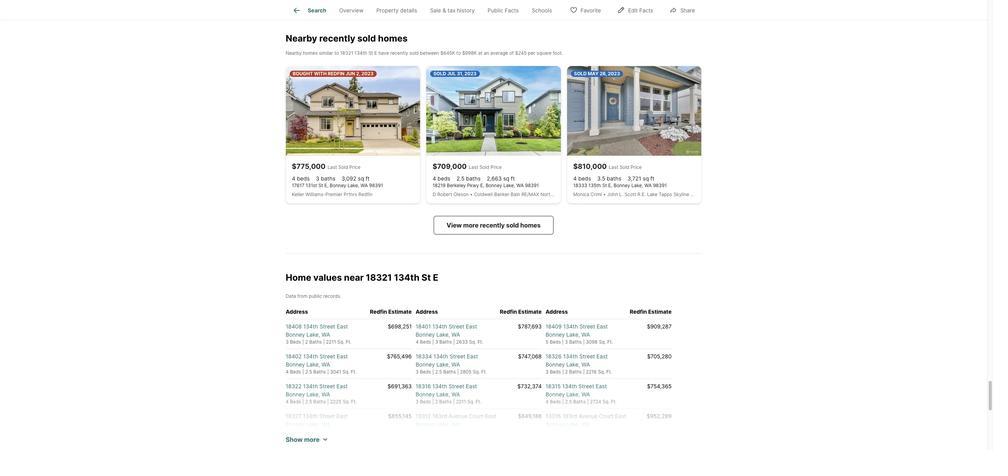 Task type: locate. For each thing, give the bounding box(es) containing it.
sq. up "13312 183rd avenue court east bonney lake, wa 3 beds | 2.5 baths | 2702" at the left bottom of page
[[468, 399, 475, 405]]

1 price from the left
[[350, 164, 361, 170]]

beds down 13316
[[550, 429, 561, 434]]

2 horizontal spatial last
[[609, 164, 619, 170]]

address up 18401
[[416, 308, 438, 315]]

east inside 18322 134th street east bonney lake, wa 4 beds | 2.5 baths | 2225 sq. ft.
[[337, 383, 348, 389]]

baths left 2724
[[574, 399, 586, 405]]

tab list
[[286, 0, 565, 20]]

1 sold from the left
[[434, 71, 446, 77]]

price for $810,000
[[631, 164, 642, 170]]

street down 2633
[[450, 353, 466, 360]]

homes down re/max
[[521, 221, 541, 229]]

homes up 'have'
[[378, 33, 408, 44]]

street inside the 18316 134th street east bonney lake, wa 3 beds | 2 baths | 2211 sq. ft.
[[449, 383, 465, 389]]

address up '18409'
[[546, 308, 568, 315]]

2 beds from the left
[[438, 175, 451, 182]]

0 horizontal spatial 2
[[305, 339, 308, 345]]

2.5 for 18402 134th street east
[[305, 369, 312, 375]]

sold inside $810,000 last sold price
[[620, 164, 630, 170]]

2 4 beds from the left
[[433, 175, 451, 182]]

price up 3,092 sq ft
[[350, 164, 361, 170]]

ft. inside 18409 134th street east bonney lake, wa 5 beds | 3 baths | 3098 sq. ft.
[[608, 339, 614, 345]]

1 horizontal spatial beds
[[438, 175, 451, 182]]

ft. right 2216
[[607, 369, 613, 375]]

beds inside 13316 183rd avenue court east bonney lake, wa 4 beds | 3 baths | 3110
[[550, 429, 561, 434]]

1 horizontal spatial baths
[[467, 175, 481, 182]]

1 4 beds from the left
[[292, 175, 310, 182]]

avenue up '3110'
[[579, 413, 598, 419]]

redfin estimate
[[370, 308, 412, 315], [500, 308, 542, 315], [630, 308, 672, 315]]

sold for $709,000
[[480, 164, 490, 170]]

recently inside button
[[480, 221, 505, 229]]

baths for 18409
[[570, 339, 582, 345]]

1 redfin estimate from the left
[[370, 308, 412, 315]]

3 e, from the left
[[609, 183, 613, 188]]

beds up 18322
[[290, 369, 301, 375]]

1 baths from the left
[[321, 175, 336, 182]]

bonney inside 18327 134th street east bonney lake, wa beds | 3 baths | 3142
[[286, 421, 305, 427]]

0 horizontal spatial facts
[[505, 7, 519, 14]]

1 last from the left
[[328, 164, 337, 170]]

2 horizontal spatial sold
[[507, 221, 519, 229]]

2.5 inside "13312 183rd avenue court east bonney lake, wa 3 beds | 2.5 baths | 2702"
[[436, 429, 442, 434]]

0 horizontal spatial homes
[[303, 50, 318, 56]]

baths up 18402 134th street east bonney lake, wa 4 beds | 2.5 baths | 3041 sq. ft.
[[310, 339, 322, 345]]

0 horizontal spatial ft
[[366, 175, 370, 182]]

lake, inside 18327 134th street east bonney lake, wa beds | 3 baths | 3142
[[307, 421, 320, 427]]

1 horizontal spatial homes
[[378, 33, 408, 44]]

2 up 18402 134th street east bonney lake, wa 4 beds | 2.5 baths | 3041 sq. ft.
[[305, 339, 308, 345]]

sold
[[339, 164, 348, 170], [480, 164, 490, 170], [620, 164, 630, 170]]

baths for 18316
[[440, 399, 452, 405]]

2 98391 from the left
[[525, 183, 539, 188]]

street up the 3041
[[320, 353, 335, 360]]

e, inside 18333 135th st e, bonney lake, wa 98391 monica crimi • john l. scott r.e. lake tapps skyline properties, inc.
[[609, 183, 613, 188]]

2 horizontal spatial price
[[631, 164, 642, 170]]

134th for 18402 134th street east
[[304, 353, 318, 360]]

• inside 18333 135th st e, bonney lake, wa 98391 monica crimi • john l. scott r.e. lake tapps skyline properties, inc.
[[604, 191, 606, 197]]

more for view
[[464, 221, 479, 229]]

1 vertical spatial 2211
[[456, 399, 466, 405]]

to right similar
[[335, 50, 339, 56]]

redfin estimate up $698,251
[[370, 308, 412, 315]]

redfin estimate for $698,251
[[370, 308, 412, 315]]

redfin estimate up $787,693
[[500, 308, 542, 315]]

1 horizontal spatial 98391
[[525, 183, 539, 188]]

sq. up 18402 134th street east bonney lake, wa 4 beds | 2.5 baths | 3041 sq. ft.
[[338, 339, 345, 345]]

redfin for 18408 134th street east
[[370, 308, 387, 315]]

2023 right 31,
[[465, 71, 477, 77]]

3 estimate from the left
[[649, 308, 672, 315]]

recently up similar
[[320, 33, 356, 44]]

address
[[286, 308, 308, 315], [416, 308, 438, 315], [546, 308, 568, 315]]

sq for $775,000
[[358, 175, 364, 182]]

history
[[457, 7, 475, 14]]

court up 2702
[[469, 413, 484, 419]]

4 inside 18322 134th street east bonney lake, wa 4 beds | 2.5 baths | 2225 sq. ft.
[[286, 399, 289, 405]]

ft. inside 18315 134th street east bonney lake, wa 4 beds | 2.5 baths | 2724 sq. ft.
[[611, 399, 617, 405]]

wa inside 18402 134th street east bonney lake, wa 4 beds | 2.5 baths | 3041 sq. ft.
[[322, 361, 330, 368]]

property
[[377, 7, 399, 14]]

98391 for $810,000
[[654, 183, 667, 188]]

facts inside tab
[[505, 7, 519, 14]]

wa inside '17617 131st st e, bonney lake, wa 98391 keller williams-premier prtnrs redfin'
[[361, 183, 368, 188]]

lake, inside 18334 134th street east bonney lake, wa 3 beds | 2.5 baths | 2805 sq. ft.
[[437, 361, 450, 368]]

beds inside 18315 134th street east bonney lake, wa 4 beds | 2.5 baths | 2724 sq. ft.
[[550, 399, 561, 405]]

sq right 3,721
[[643, 175, 650, 182]]

last inside $775,000 last sold price
[[328, 164, 337, 170]]

sold up 2,663
[[480, 164, 490, 170]]

134th inside 18334 134th street east bonney lake, wa 3 beds | 2.5 baths | 2805 sq. ft.
[[434, 353, 449, 360]]

18402 134th street east bonney lake, wa 4 beds | 2.5 baths | 3041 sq. ft.
[[286, 353, 357, 375]]

0 vertical spatial more
[[464, 221, 479, 229]]

baths up "13312 183rd avenue court east bonney lake, wa 3 beds | 2.5 baths | 2702" at the left bottom of page
[[440, 399, 452, 405]]

lake, inside 18326 134th street east bonney lake, wa 3 beds | 2 baths | 2216 sq. ft.
[[567, 361, 581, 368]]

ft. for 18334 134th street east
[[482, 369, 487, 375]]

2 horizontal spatial ft
[[651, 175, 655, 182]]

2 estimate from the left
[[519, 308, 542, 315]]

2 sold from the left
[[575, 71, 587, 77]]

an
[[484, 50, 490, 56]]

1 horizontal spatial court
[[600, 413, 614, 419]]

3041
[[330, 369, 341, 375]]

3,092
[[342, 175, 357, 182]]

0 horizontal spatial sold
[[339, 164, 348, 170]]

sq
[[358, 175, 364, 182], [504, 175, 510, 182], [643, 175, 650, 182]]

beds up 18334
[[420, 339, 431, 345]]

2 horizontal spatial beds
[[579, 175, 592, 182]]

sq for $810,000
[[643, 175, 650, 182]]

0 horizontal spatial last
[[328, 164, 337, 170]]

baths
[[310, 339, 322, 345], [440, 339, 452, 345], [570, 339, 582, 345], [314, 369, 326, 375], [444, 369, 456, 375], [570, 369, 582, 375], [314, 399, 326, 405], [440, 399, 452, 405], [574, 399, 586, 405], [310, 429, 322, 434], [444, 429, 456, 434], [570, 429, 583, 434]]

bonney inside 18322 134th street east bonney lake, wa 4 beds | 2.5 baths | 2225 sq. ft.
[[286, 391, 305, 398]]

1 horizontal spatial sold
[[480, 164, 490, 170]]

ft. for 18402 134th street east
[[351, 369, 357, 375]]

lake, inside 13316 183rd avenue court east bonney lake, wa 4 beds | 3 baths | 3110
[[567, 421, 581, 427]]

13312 183rd avenue court east bonney lake, wa 3 beds | 2.5 baths | 2702
[[416, 413, 497, 434]]

ft. for 18322 134th street east
[[351, 399, 357, 405]]

redfin estimate for $909,287
[[630, 308, 672, 315]]

east for 18327 134th street east
[[337, 413, 348, 419]]

1 horizontal spatial last
[[469, 164, 479, 170]]

price
[[350, 164, 361, 170], [491, 164, 502, 170], [631, 164, 642, 170]]

2 horizontal spatial baths
[[607, 175, 622, 182]]

2.5 inside 18315 134th street east bonney lake, wa 4 beds | 2.5 baths | 2724 sq. ft.
[[566, 399, 573, 405]]

4 beds up 17617
[[292, 175, 310, 182]]

2211 for 18316 134th street east
[[456, 399, 466, 405]]

redfin inside '17617 131st st e, bonney lake, wa 98391 keller williams-premier prtnrs redfin'
[[359, 191, 373, 197]]

1 estimate from the left
[[389, 308, 412, 315]]

3,092 sq ft
[[342, 175, 370, 182]]

2
[[305, 339, 308, 345], [566, 369, 568, 375], [436, 399, 438, 405]]

facts
[[640, 7, 654, 13], [505, 7, 519, 14]]

0 horizontal spatial e
[[375, 50, 378, 56]]

2 2023 from the left
[[465, 71, 477, 77]]

schools tab
[[526, 1, 559, 20]]

•
[[471, 191, 473, 197], [604, 191, 606, 197]]

avenue inside "13312 183rd avenue court east bonney lake, wa 3 beds | 2.5 baths | 2702"
[[449, 413, 468, 419]]

court for 13316 183rd avenue court east
[[600, 413, 614, 419]]

price for $709,000
[[491, 164, 502, 170]]

2 left 2216
[[566, 369, 568, 375]]

3 inside 18326 134th street east bonney lake, wa 3 beds | 2 baths | 2216 sq. ft.
[[546, 369, 549, 375]]

134th inside 18322 134th street east bonney lake, wa 4 beds | 2.5 baths | 2225 sq. ft.
[[303, 383, 318, 389]]

3 beds from the left
[[579, 175, 592, 182]]

east for 18322 134th street east
[[337, 383, 348, 389]]

2.5 for 18315 134th street east
[[566, 399, 573, 405]]

bonney for 18219
[[486, 183, 503, 188]]

bonney down '18409'
[[546, 331, 565, 338]]

street inside 18402 134th street east bonney lake, wa 4 beds | 2.5 baths | 3041 sq. ft.
[[320, 353, 335, 360]]

wa up 2805
[[452, 361, 461, 368]]

lake, inside 18322 134th street east bonney lake, wa 4 beds | 2.5 baths | 2225 sq. ft.
[[307, 391, 320, 398]]

1 • from the left
[[471, 191, 473, 197]]

beds for 18316
[[420, 399, 431, 405]]

3 up the "13312"
[[416, 399, 419, 405]]

2 ft from the left
[[511, 175, 515, 182]]

0 horizontal spatial sq
[[358, 175, 364, 182]]

0 horizontal spatial court
[[469, 413, 484, 419]]

3 address from the left
[[546, 308, 568, 315]]

court down 2724
[[600, 413, 614, 419]]

nearby recently sold homes
[[286, 33, 408, 44]]

1 horizontal spatial 2023
[[465, 71, 477, 77]]

east for 18402 134th street east
[[337, 353, 348, 360]]

price up 2,663
[[491, 164, 502, 170]]

2 horizontal spatial redfin estimate
[[630, 308, 672, 315]]

baths
[[321, 175, 336, 182], [467, 175, 481, 182], [607, 175, 622, 182]]

1 e, from the left
[[325, 183, 329, 188]]

bonney down 18402
[[286, 361, 305, 368]]

3 up '131st'
[[316, 175, 320, 182]]

134th
[[355, 50, 367, 56], [394, 272, 420, 283], [304, 323, 318, 330], [433, 323, 448, 330], [564, 323, 579, 330], [304, 353, 318, 360], [434, 353, 449, 360], [564, 353, 578, 360], [303, 383, 318, 389], [433, 383, 448, 389], [563, 383, 578, 389], [303, 413, 318, 419]]

sq. inside "18408 134th street east bonney lake, wa 3 beds | 2 baths | 2211 sq. ft."
[[338, 339, 345, 345]]

3 2023 from the left
[[608, 71, 621, 77]]

coldwell
[[474, 191, 493, 197]]

2 horizontal spatial homes
[[521, 221, 541, 229]]

134th for 18409 134th street east
[[564, 323, 579, 330]]

98391 down 3,092 sq ft
[[370, 183, 383, 188]]

18327
[[286, 413, 302, 419]]

avenue
[[449, 413, 468, 419], [579, 413, 598, 419]]

18322
[[286, 383, 302, 389]]

to
[[335, 50, 339, 56], [457, 50, 461, 56]]

wa up 2216
[[582, 361, 591, 368]]

3 4 beds from the left
[[574, 175, 592, 182]]

18333 135th st e, bonney lake, wa 98391 monica crimi • john l. scott r.e. lake tapps skyline properties, inc.
[[574, 183, 724, 197]]

1 vertical spatial recently
[[391, 50, 409, 56]]

3 ft from the left
[[651, 175, 655, 182]]

0 horizontal spatial 2023
[[362, 71, 374, 77]]

2 sold from the left
[[480, 164, 490, 170]]

0 horizontal spatial to
[[335, 50, 339, 56]]

2 court from the left
[[600, 413, 614, 419]]

last up 2.5 baths
[[469, 164, 479, 170]]

bonney inside 18326 134th street east bonney lake, wa 3 beds | 2 baths | 2216 sq. ft.
[[546, 361, 565, 368]]

1 vertical spatial 2
[[566, 369, 568, 375]]

sq right 2,663
[[504, 175, 510, 182]]

beds for 18326
[[550, 369, 561, 375]]

2023 right 26,
[[608, 71, 621, 77]]

ft. inside 18401 134th street east bonney lake, wa 4 beds | 3 baths | 2633 sq. ft.
[[478, 339, 484, 345]]

square
[[537, 50, 552, 56]]

wa inside 18315 134th street east bonney lake, wa 4 beds | 2.5 baths | 2724 sq. ft.
[[582, 391, 591, 398]]

2 • from the left
[[604, 191, 606, 197]]

3.5
[[598, 175, 606, 182]]

sq. right 2216
[[599, 369, 606, 375]]

0 horizontal spatial estimate
[[389, 308, 412, 315]]

3 up 18315
[[546, 369, 549, 375]]

2 vertical spatial homes
[[521, 221, 541, 229]]

with
[[314, 71, 327, 77]]

street down records.
[[320, 323, 336, 330]]

3 inside 18327 134th street east bonney lake, wa beds | 3 baths | 3142
[[305, 429, 308, 434]]

lake
[[648, 191, 658, 197]]

1 horizontal spatial 4 beds
[[433, 175, 451, 182]]

2 horizontal spatial sold
[[620, 164, 630, 170]]

0 horizontal spatial sold
[[358, 33, 376, 44]]

sold down bain
[[507, 221, 519, 229]]

1 horizontal spatial redfin estimate
[[500, 308, 542, 315]]

beds for 18315
[[550, 399, 561, 405]]

sq. right 2805
[[473, 369, 480, 375]]

beds inside the 18316 134th street east bonney lake, wa 3 beds | 2 baths | 2211 sq. ft.
[[420, 399, 431, 405]]

view more recently sold homes button
[[434, 216, 554, 235]]

131st
[[306, 183, 317, 188]]

1 horizontal spatial sold
[[575, 71, 587, 77]]

wa for 18327
[[322, 421, 330, 427]]

show more
[[286, 436, 320, 443]]

wa inside 18219 berkeley pkwy e, bonney lake, wa 98391 d robert oleson • coldwell banker bain re/max northwest
[[517, 183, 524, 188]]

estimate up $698,251
[[389, 308, 412, 315]]

1 98391 from the left
[[370, 183, 383, 188]]

overview
[[340, 7, 364, 14]]

wa
[[361, 183, 368, 188], [517, 183, 524, 188], [645, 183, 652, 188], [322, 331, 330, 338], [452, 331, 461, 338], [582, 331, 591, 338], [322, 361, 330, 368], [452, 361, 461, 368], [582, 361, 591, 368], [322, 391, 330, 398], [452, 391, 461, 398], [582, 391, 591, 398], [322, 421, 330, 427], [452, 421, 461, 427], [582, 421, 591, 427]]

street
[[320, 323, 336, 330], [449, 323, 465, 330], [580, 323, 596, 330], [320, 353, 335, 360], [450, 353, 466, 360], [580, 353, 596, 360], [320, 383, 335, 389], [449, 383, 465, 389], [579, 383, 595, 389], [319, 413, 335, 419]]

lake, inside 18315 134th street east bonney lake, wa 4 beds | 2.5 baths | 2724 sq. ft.
[[567, 391, 581, 398]]

baths for $709,000
[[467, 175, 481, 182]]

sale
[[430, 7, 441, 14]]

ft. inside 18322 134th street east bonney lake, wa 4 beds | 2.5 baths | 2225 sq. ft.
[[351, 399, 357, 405]]

e, up coldwell
[[481, 183, 485, 188]]

3 price from the left
[[631, 164, 642, 170]]

134th inside the 18316 134th street east bonney lake, wa 3 beds | 2 baths | 2211 sq. ft.
[[433, 383, 448, 389]]

sq. right "2225"
[[343, 399, 350, 405]]

4 inside 18315 134th street east bonney lake, wa 4 beds | 2.5 baths | 2724 sq. ft.
[[546, 399, 549, 405]]

4 down 13316
[[546, 429, 549, 434]]

3 98391 from the left
[[654, 183, 667, 188]]

0 horizontal spatial avenue
[[449, 413, 468, 419]]

2 price from the left
[[491, 164, 502, 170]]

street inside "18408 134th street east bonney lake, wa 3 beds | 2 baths | 2211 sq. ft."
[[320, 323, 336, 330]]

0 vertical spatial recently
[[320, 33, 356, 44]]

2 address from the left
[[416, 308, 438, 315]]

beds up show
[[290, 429, 301, 434]]

1 horizontal spatial to
[[457, 50, 461, 56]]

2 nearby from the top
[[286, 50, 302, 56]]

2633
[[457, 339, 468, 345]]

3 inside "18408 134th street east bonney lake, wa 3 beds | 2 baths | 2211 sq. ft."
[[286, 339, 289, 345]]

1 horizontal spatial avenue
[[579, 413, 598, 419]]

homes left similar
[[303, 50, 318, 56]]

1 horizontal spatial 183rd
[[563, 413, 578, 419]]

1 vertical spatial sold
[[410, 50, 419, 56]]

sale & tax history
[[430, 7, 475, 14]]

2 inside the 18316 134th street east bonney lake, wa 3 beds | 2 baths | 2211 sq. ft.
[[436, 399, 438, 405]]

baths left '3110'
[[570, 429, 583, 434]]

baths left 2702
[[444, 429, 456, 434]]

sq. for 18334 134th street east
[[473, 369, 480, 375]]

18315
[[546, 383, 561, 389]]

lake, for 18408
[[307, 331, 320, 338]]

1 vertical spatial more
[[304, 436, 320, 443]]

tab list containing search
[[286, 0, 565, 20]]

beds for 18409
[[550, 339, 561, 345]]

|
[[303, 339, 304, 345], [323, 339, 325, 345], [433, 339, 434, 345], [454, 339, 455, 345], [563, 339, 564, 345], [584, 339, 585, 345], [303, 369, 304, 375], [328, 369, 329, 375], [433, 369, 434, 375], [458, 369, 459, 375], [563, 369, 564, 375], [584, 369, 585, 375], [303, 399, 304, 405], [328, 399, 329, 405], [433, 399, 434, 405], [454, 399, 455, 405], [563, 399, 564, 405], [588, 399, 589, 405], [302, 429, 304, 434], [324, 429, 325, 434], [433, 429, 434, 434], [458, 429, 459, 434], [563, 429, 564, 434], [584, 429, 585, 434]]

1 avenue from the left
[[449, 413, 468, 419]]

1 horizontal spatial 2211
[[456, 399, 466, 405]]

ft. inside 18334 134th street east bonney lake, wa 3 beds | 2.5 baths | 2805 sq. ft.
[[482, 369, 487, 375]]

sq right 3,092
[[358, 175, 364, 182]]

2023 for $709,000
[[465, 71, 477, 77]]

2,663
[[487, 175, 502, 182]]

18401 134th street east bonney lake, wa 4 beds | 3 baths | 2633 sq. ft.
[[416, 323, 484, 345]]

recently
[[320, 33, 356, 44], [391, 50, 409, 56], [480, 221, 505, 229]]

1 horizontal spatial estimate
[[519, 308, 542, 315]]

3
[[316, 175, 320, 182], [286, 339, 289, 345], [436, 339, 439, 345], [565, 339, 568, 345], [416, 369, 419, 375], [546, 369, 549, 375], [416, 399, 419, 405], [305, 429, 308, 434], [416, 429, 419, 434], [566, 429, 569, 434]]

0 horizontal spatial redfin estimate
[[370, 308, 412, 315]]

lake, for 18333
[[632, 183, 644, 188]]

$754,365
[[648, 383, 672, 389]]

wa inside 18409 134th street east bonney lake, wa 5 beds | 3 baths | 3098 sq. ft.
[[582, 331, 591, 338]]

1 183rd from the left
[[433, 413, 447, 419]]

wa up 18402 134th street east bonney lake, wa 4 beds | 2.5 baths | 3041 sq. ft.
[[322, 331, 330, 338]]

bonney up l.
[[614, 183, 631, 188]]

18219 berkeley pkwy e, bonney lake, wa 98391 d robert oleson • coldwell banker bain re/max northwest
[[433, 183, 564, 197]]

3 inside 18409 134th street east bonney lake, wa 5 beds | 3 baths | 3098 sq. ft.
[[565, 339, 568, 345]]

sold for $775,000
[[339, 164, 348, 170]]

lake, for 17617
[[348, 183, 360, 188]]

estimate up $909,287
[[649, 308, 672, 315]]

2211 up 18402 134th street east bonney lake, wa 4 beds | 2.5 baths | 3041 sq. ft.
[[326, 339, 336, 345]]

beds
[[297, 175, 310, 182], [438, 175, 451, 182], [579, 175, 592, 182]]

photo of 18333 135th st e, bonney lake, wa 98391 image
[[568, 66, 702, 156]]

bonney for 18334
[[416, 361, 435, 368]]

avenue for 13316
[[579, 413, 598, 419]]

baths inside the 18316 134th street east bonney lake, wa 3 beds | 2 baths | 2211 sq. ft.
[[440, 399, 452, 405]]

0 horizontal spatial baths
[[321, 175, 336, 182]]

2.5
[[457, 175, 465, 182], [305, 369, 312, 375], [436, 369, 442, 375], [305, 399, 312, 405], [566, 399, 573, 405], [436, 429, 442, 434]]

bonney down 18315
[[546, 391, 565, 398]]

2 horizontal spatial 2
[[566, 369, 568, 375]]

wa up 2702
[[452, 421, 461, 427]]

$245
[[516, 50, 527, 56]]

lake, for 18327
[[307, 421, 320, 427]]

0 horizontal spatial 98391
[[370, 183, 383, 188]]

1 horizontal spatial e,
[[481, 183, 485, 188]]

ft. for 18408 134th street east
[[346, 339, 352, 345]]

redfin
[[359, 191, 373, 197], [370, 308, 387, 315], [500, 308, 517, 315], [630, 308, 648, 315]]

2023 right 2,
[[362, 71, 374, 77]]

1 beds from the left
[[297, 175, 310, 182]]

street down 2216
[[579, 383, 595, 389]]

1 horizontal spatial e
[[433, 272, 439, 283]]

2 horizontal spatial sq
[[643, 175, 650, 182]]

baths inside 13316 183rd avenue court east bonney lake, wa 4 beds | 3 baths | 3110
[[570, 429, 583, 434]]

view
[[447, 221, 462, 229]]

wa for 18219
[[517, 183, 524, 188]]

estimate up $787,693
[[519, 308, 542, 315]]

bonney for 18401
[[416, 331, 435, 338]]

98391 for $709,000
[[525, 183, 539, 188]]

baths for 18322
[[314, 399, 326, 405]]

more inside dropdown button
[[304, 436, 320, 443]]

134th inside 18409 134th street east bonney lake, wa 5 beds | 3 baths | 3098 sq. ft.
[[564, 323, 579, 330]]

0 vertical spatial 2211
[[326, 339, 336, 345]]

edit facts
[[629, 7, 654, 13]]

lake, for 18326
[[567, 361, 581, 368]]

baths down $775,000 last sold price
[[321, 175, 336, 182]]

134th inside 18401 134th street east bonney lake, wa 4 beds | 3 baths | 2633 sq. ft.
[[433, 323, 448, 330]]

last up "3.5 baths"
[[609, 164, 619, 170]]

sold inside $709,000 last sold price
[[480, 164, 490, 170]]

premier
[[326, 191, 343, 197]]

average
[[491, 50, 509, 56]]

134th for 18334 134th street east
[[434, 353, 449, 360]]

sq. inside 18322 134th street east bonney lake, wa 4 beds | 2.5 baths | 2225 sq. ft.
[[343, 399, 350, 405]]

4 beds for $810,000
[[574, 175, 592, 182]]

2211
[[326, 339, 336, 345], [456, 399, 466, 405]]

134th for 18315 134th street east
[[563, 383, 578, 389]]

e, for $810,000
[[609, 183, 613, 188]]

east inside 18402 134th street east bonney lake, wa 4 beds | 2.5 baths | 3041 sq. ft.
[[337, 353, 348, 360]]

sq. for 18326 134th street east
[[599, 369, 606, 375]]

2.5 up 18322 134th street east bonney lake, wa 4 beds | 2.5 baths | 2225 sq. ft.
[[305, 369, 312, 375]]

2 vertical spatial 2
[[436, 399, 438, 405]]

0 horizontal spatial address
[[286, 308, 308, 315]]

wa up 2724
[[582, 391, 591, 398]]

18322 134th street east bonney lake, wa 4 beds | 2.5 baths | 2225 sq. ft.
[[286, 383, 357, 405]]

baths for 18315
[[574, 399, 586, 405]]

4 beds for $775,000
[[292, 175, 310, 182]]

baths inside 18409 134th street east bonney lake, wa 5 beds | 3 baths | 3098 sq. ft.
[[570, 339, 582, 345]]

beds
[[290, 339, 301, 345], [420, 339, 431, 345], [550, 339, 561, 345], [290, 369, 301, 375], [420, 369, 431, 375], [550, 369, 561, 375], [290, 399, 301, 405], [420, 399, 431, 405], [550, 399, 561, 405], [290, 429, 301, 434], [420, 429, 431, 434], [550, 429, 561, 434]]

sq. right 2724
[[603, 399, 610, 405]]

5
[[546, 339, 549, 345]]

2211 up "13312 183rd avenue court east bonney lake, wa 3 beds | 2.5 baths | 2702" at the left bottom of page
[[456, 399, 466, 405]]

east
[[337, 323, 348, 330], [466, 323, 477, 330], [597, 323, 608, 330], [337, 353, 348, 360], [467, 353, 478, 360], [597, 353, 608, 360], [337, 383, 348, 389], [466, 383, 477, 389], [596, 383, 607, 389], [337, 413, 348, 419], [485, 413, 497, 419], [616, 413, 627, 419]]

3 left 2633
[[436, 339, 439, 345]]

street up the 3098
[[580, 323, 596, 330]]

wa for 18322
[[322, 391, 330, 398]]

2 e, from the left
[[481, 183, 485, 188]]

0 horizontal spatial 18321
[[341, 50, 354, 56]]

1 horizontal spatial •
[[604, 191, 606, 197]]

134th inside "18408 134th street east bonney lake, wa 3 beds | 2 baths | 2211 sq. ft."
[[304, 323, 318, 330]]

east inside 18327 134th street east bonney lake, wa beds | 3 baths | 3142
[[337, 413, 348, 419]]

2 last from the left
[[469, 164, 479, 170]]

price inside $810,000 last sold price
[[631, 164, 642, 170]]

0 horizontal spatial e,
[[325, 183, 329, 188]]

favorite button
[[564, 2, 608, 18]]

street for 18334 134th street east
[[450, 353, 466, 360]]

baths inside "13312 183rd avenue court east bonney lake, wa 3 beds | 2.5 baths | 2702"
[[444, 429, 456, 434]]

beds for $709,000
[[438, 175, 451, 182]]

john
[[608, 191, 619, 197]]

2 redfin estimate from the left
[[500, 308, 542, 315]]

sold for $709,000
[[434, 71, 446, 77]]

1 horizontal spatial ft
[[511, 175, 515, 182]]

beds up '18219'
[[438, 175, 451, 182]]

more down 18327 134th street east bonney lake, wa beds | 3 baths | 3142
[[304, 436, 320, 443]]

east for 18316 134th street east
[[466, 383, 477, 389]]

2 horizontal spatial e,
[[609, 183, 613, 188]]

98391 inside 18333 135th st e, bonney lake, wa 98391 monica crimi • john l. scott r.e. lake tapps skyline properties, inc.
[[654, 183, 667, 188]]

sq. right the 3041
[[343, 369, 350, 375]]

east inside 18326 134th street east bonney lake, wa 3 beds | 2 baths | 2216 sq. ft.
[[597, 353, 608, 360]]

sold
[[434, 71, 446, 77], [575, 71, 587, 77]]

0 horizontal spatial 2211
[[326, 339, 336, 345]]

$645k
[[441, 50, 456, 56]]

east for 18334 134th street east
[[467, 353, 478, 360]]

bonney for 18316
[[416, 391, 435, 398]]

1 horizontal spatial address
[[416, 308, 438, 315]]

2 sq from the left
[[504, 175, 510, 182]]

1 ft from the left
[[366, 175, 370, 182]]

1 address from the left
[[286, 308, 308, 315]]

183rd for 13316
[[563, 413, 578, 419]]

baths left 2633
[[440, 339, 452, 345]]

ft right 3,092
[[366, 175, 370, 182]]

beds up 18327
[[290, 399, 301, 405]]

98391 inside 18219 berkeley pkwy e, bonney lake, wa 98391 d robert oleson • coldwell banker bain re/max northwest
[[525, 183, 539, 188]]

wa for 18402
[[322, 361, 330, 368]]

0 horizontal spatial 4 beds
[[292, 175, 310, 182]]

2 horizontal spatial 4 beds
[[574, 175, 592, 182]]

sq. for 18316 134th street east
[[468, 399, 475, 405]]

street up 3142
[[319, 413, 335, 419]]

1 horizontal spatial more
[[464, 221, 479, 229]]

3 up 18316
[[416, 369, 419, 375]]

3 inside 18401 134th street east bonney lake, wa 4 beds | 3 baths | 2633 sq. ft.
[[436, 339, 439, 345]]

ft. inside "18408 134th street east bonney lake, wa 3 beds | 2 baths | 2211 sq. ft."
[[346, 339, 352, 345]]

1 horizontal spatial 2
[[436, 399, 438, 405]]

0 horizontal spatial sold
[[434, 71, 446, 77]]

street inside 18326 134th street east bonney lake, wa 3 beds | 2 baths | 2216 sq. ft.
[[580, 353, 596, 360]]

ft. right "2225"
[[351, 399, 357, 405]]

2 horizontal spatial address
[[546, 308, 568, 315]]

2 for 18408
[[305, 339, 308, 345]]

baths inside 18401 134th street east bonney lake, wa 4 beds | 3 baths | 2633 sq. ft.
[[440, 339, 452, 345]]

18409
[[546, 323, 562, 330]]

0 vertical spatial e
[[375, 50, 378, 56]]

ft. inside the 18316 134th street east bonney lake, wa 3 beds | 2 baths | 2211 sq. ft.
[[476, 399, 482, 405]]

ft. right 2805
[[482, 369, 487, 375]]

1 2023 from the left
[[362, 71, 374, 77]]

2.5 inside 18334 134th street east bonney lake, wa 3 beds | 2.5 baths | 2805 sq. ft.
[[436, 369, 442, 375]]

3 baths from the left
[[607, 175, 622, 182]]

2 vertical spatial sold
[[507, 221, 519, 229]]

lake, inside 18409 134th street east bonney lake, wa 5 beds | 3 baths | 3098 sq. ft.
[[567, 331, 581, 338]]

street down the 3098
[[580, 353, 596, 360]]

wa up 2633
[[452, 331, 461, 338]]

sq for $709,000
[[504, 175, 510, 182]]

2724
[[591, 399, 602, 405]]

beds inside 18326 134th street east bonney lake, wa 3 beds | 2 baths | 2216 sq. ft.
[[550, 369, 561, 375]]

2 horizontal spatial estimate
[[649, 308, 672, 315]]

east for 18326 134th street east
[[597, 353, 608, 360]]

bonney inside 18334 134th street east bonney lake, wa 3 beds | 2.5 baths | 2805 sq. ft.
[[416, 361, 435, 368]]

2 horizontal spatial recently
[[480, 221, 505, 229]]

18321 right near
[[366, 272, 392, 283]]

18315 134th street east bonney lake, wa 4 beds | 2.5 baths | 2724 sq. ft.
[[546, 383, 617, 405]]

address for 18408
[[286, 308, 308, 315]]

134th for 18327 134th street east
[[303, 413, 318, 419]]

3 redfin estimate from the left
[[630, 308, 672, 315]]

bonney down 18327
[[286, 421, 305, 427]]

east inside 18409 134th street east bonney lake, wa 5 beds | 3 baths | 3098 sq. ft.
[[597, 323, 608, 330]]

$998k
[[463, 50, 477, 56]]

beds for 18322
[[290, 399, 301, 405]]

sq. inside 18334 134th street east bonney lake, wa 3 beds | 2.5 baths | 2805 sq. ft.
[[473, 369, 480, 375]]

134th inside 18315 134th street east bonney lake, wa 4 beds | 2.5 baths | 2724 sq. ft.
[[563, 383, 578, 389]]

bought
[[293, 71, 313, 77]]

0 horizontal spatial price
[[350, 164, 361, 170]]

public
[[488, 7, 504, 14]]

98391 up 'tapps'
[[654, 183, 667, 188]]

2.5 left 2702
[[436, 429, 442, 434]]

3 last from the left
[[609, 164, 619, 170]]

beds for 18408
[[290, 339, 301, 345]]

beds inside 18401 134th street east bonney lake, wa 4 beds | 3 baths | 2633 sq. ft.
[[420, 339, 431, 345]]

1 vertical spatial nearby
[[286, 50, 302, 56]]

court inside "13312 183rd avenue court east bonney lake, wa 3 beds | 2.5 baths | 2702"
[[469, 413, 484, 419]]

3 sold from the left
[[620, 164, 630, 170]]

street inside 18401 134th street east bonney lake, wa 4 beds | 3 baths | 2633 sq. ft.
[[449, 323, 465, 330]]

northwest
[[541, 191, 564, 197]]

98391
[[370, 183, 383, 188], [525, 183, 539, 188], [654, 183, 667, 188]]

$810,000 last sold price
[[574, 162, 642, 171]]

2 avenue from the left
[[579, 413, 598, 419]]

baths left "2225"
[[314, 399, 326, 405]]

e, for $709,000
[[481, 183, 485, 188]]

east for 18315 134th street east
[[596, 383, 607, 389]]

beds inside 18334 134th street east bonney lake, wa 3 beds | 2.5 baths | 2805 sq. ft.
[[420, 369, 431, 375]]

4 up 18322
[[286, 369, 289, 375]]

baths for $775,000
[[321, 175, 336, 182]]

1 horizontal spatial sq
[[504, 175, 510, 182]]

0 vertical spatial 2
[[305, 339, 308, 345]]

0 vertical spatial nearby
[[286, 33, 317, 44]]

e, inside '17617 131st st e, bonney lake, wa 98391 keller williams-premier prtnrs redfin'
[[325, 183, 329, 188]]

between
[[420, 50, 439, 56]]

134th inside 18402 134th street east bonney lake, wa 4 beds | 2.5 baths | 3041 sq. ft.
[[304, 353, 318, 360]]

2 183rd from the left
[[563, 413, 578, 419]]

last for $709,000
[[469, 164, 479, 170]]

1 horizontal spatial facts
[[640, 7, 654, 13]]

ft
[[366, 175, 370, 182], [511, 175, 515, 182], [651, 175, 655, 182]]

baths left the 3041
[[314, 369, 326, 375]]

ft. inside 18402 134th street east bonney lake, wa 4 beds | 2.5 baths | 3041 sq. ft.
[[351, 369, 357, 375]]

wa inside 18327 134th street east bonney lake, wa beds | 3 baths | 3142
[[322, 421, 330, 427]]

0 horizontal spatial beds
[[297, 175, 310, 182]]

183rd right 13316
[[563, 413, 578, 419]]

near
[[344, 272, 364, 283]]

3 up show more dropdown button
[[305, 429, 308, 434]]

beds inside 18402 134th street east bonney lake, wa 4 beds | 2.5 baths | 3041 sq. ft.
[[290, 369, 301, 375]]

last inside $810,000 last sold price
[[609, 164, 619, 170]]

1 horizontal spatial 18321
[[366, 272, 392, 283]]

0 vertical spatial sold
[[358, 33, 376, 44]]

lake, inside "18408 134th street east bonney lake, wa 3 beds | 2 baths | 2211 sq. ft."
[[307, 331, 320, 338]]

1 horizontal spatial recently
[[391, 50, 409, 56]]

0 horizontal spatial 183rd
[[433, 413, 447, 419]]

3 sq from the left
[[643, 175, 650, 182]]

3,721 sq ft
[[628, 175, 655, 182]]

2 horizontal spatial 2023
[[608, 71, 621, 77]]

3 down the "13312"
[[416, 429, 419, 434]]

avenue up 2702
[[449, 413, 468, 419]]

0 horizontal spatial more
[[304, 436, 320, 443]]

more
[[464, 221, 479, 229], [304, 436, 320, 443]]

1 horizontal spatial price
[[491, 164, 502, 170]]

0 horizontal spatial •
[[471, 191, 473, 197]]

1 sold from the left
[[339, 164, 348, 170]]

ft. for 18401 134th street east
[[478, 339, 484, 345]]

1 sq from the left
[[358, 175, 364, 182]]

1 court from the left
[[469, 413, 484, 419]]

2.5 up 18327 134th street east bonney lake, wa beds | 3 baths | 3142
[[305, 399, 312, 405]]

2 baths from the left
[[467, 175, 481, 182]]

sq. right 2633
[[470, 339, 477, 345]]

beds right 5
[[550, 339, 561, 345]]

last inside $709,000 last sold price
[[469, 164, 479, 170]]

1 nearby from the top
[[286, 33, 317, 44]]

bonney inside 18409 134th street east bonney lake, wa 5 beds | 3 baths | 3098 sq. ft.
[[546, 331, 565, 338]]

$698,251
[[388, 323, 412, 330]]

18321
[[341, 50, 354, 56], [366, 272, 392, 283]]

bonney inside 18315 134th street east bonney lake, wa 4 beds | 2.5 baths | 2724 sq. ft.
[[546, 391, 565, 398]]

bonney down 18316
[[416, 391, 435, 398]]

2 vertical spatial recently
[[480, 221, 505, 229]]

2 horizontal spatial 98391
[[654, 183, 667, 188]]

edit facts button
[[611, 2, 660, 18]]

bonney for 18327
[[286, 421, 305, 427]]

recently right 'have'
[[391, 50, 409, 56]]

0 horizontal spatial recently
[[320, 33, 356, 44]]



Task type: vqa. For each thing, say whether or not it's contained in the screenshot.


Task type: describe. For each thing, give the bounding box(es) containing it.
13316
[[546, 413, 561, 419]]

l.
[[620, 191, 624, 197]]

2.5 for 18334 134th street east
[[436, 369, 442, 375]]

3 inside 13316 183rd avenue court east bonney lake, wa 4 beds | 3 baths | 3110
[[566, 429, 569, 434]]

baths for 18401
[[440, 339, 452, 345]]

ft. for 18316 134th street east
[[476, 399, 482, 405]]

$709,000
[[433, 162, 467, 171]]

home values near 18321 134th st e
[[286, 272, 439, 283]]

lake, inside "13312 183rd avenue court east bonney lake, wa 3 beds | 2.5 baths | 2702"
[[437, 421, 450, 427]]

lake, for 18334
[[437, 361, 450, 368]]

18316
[[416, 383, 431, 389]]

• inside 18219 berkeley pkwy e, bonney lake, wa 98391 d robert oleson • coldwell banker bain re/max northwest
[[471, 191, 473, 197]]

schools
[[532, 7, 553, 14]]

properties,
[[691, 191, 715, 197]]

beds for 18334
[[420, 369, 431, 375]]

2,663 sq ft
[[487, 175, 515, 182]]

1 horizontal spatial sold
[[410, 50, 419, 56]]

search link
[[292, 6, 327, 15]]

2.5 for 18322 134th street east
[[305, 399, 312, 405]]

13316 183rd avenue court east bonney lake, wa 4 beds | 3 baths | 3110
[[546, 413, 627, 434]]

$691,363
[[388, 383, 412, 389]]

photo of 17617 131st st e, bonney lake, wa 98391 image
[[286, 66, 421, 156]]

1 to from the left
[[335, 50, 339, 56]]

sq. for 18401 134th street east
[[470, 339, 477, 345]]

4 inside 18401 134th street east bonney lake, wa 4 beds | 3 baths | 2633 sq. ft.
[[416, 339, 419, 345]]

homes inside button
[[521, 221, 541, 229]]

records.
[[324, 293, 342, 299]]

east inside 13316 183rd avenue court east bonney lake, wa 4 beds | 3 baths | 3110
[[616, 413, 627, 419]]

183rd for 13312
[[433, 413, 447, 419]]

lake, for 18316
[[437, 391, 450, 398]]

east for 18401 134th street east
[[466, 323, 477, 330]]

avenue for 13312
[[449, 413, 468, 419]]

18401
[[416, 323, 431, 330]]

3 inside 18334 134th street east bonney lake, wa 3 beds | 2.5 baths | 2805 sq. ft.
[[416, 369, 419, 375]]

east for 18409 134th street east
[[597, 323, 608, 330]]

e, for $775,000
[[325, 183, 329, 188]]

street for 18326 134th street east
[[580, 353, 596, 360]]

lake, for 18322
[[307, 391, 320, 398]]

2216
[[586, 369, 597, 375]]

3142
[[326, 429, 337, 434]]

pkwy
[[467, 183, 479, 188]]

$732,374
[[518, 383, 542, 389]]

bonney for 18402
[[286, 361, 305, 368]]

sold inside button
[[507, 221, 519, 229]]

2 to from the left
[[457, 50, 461, 56]]

monica
[[574, 191, 590, 197]]

4 inside 18402 134th street east bonney lake, wa 4 beds | 2.5 baths | 3041 sq. ft.
[[286, 369, 289, 375]]

baths inside 18327 134th street east bonney lake, wa beds | 3 baths | 3142
[[310, 429, 322, 434]]

4 up 17617
[[292, 175, 296, 182]]

0 vertical spatial homes
[[378, 33, 408, 44]]

tapps
[[659, 191, 673, 197]]

details
[[401, 7, 418, 14]]

18326 134th street east bonney lake, wa 3 beds | 2 baths | 2216 sq. ft.
[[546, 353, 613, 375]]

bonney for 18333
[[614, 183, 631, 188]]

lake, for 18315
[[567, 391, 581, 398]]

of
[[510, 50, 514, 56]]

oleson
[[454, 191, 469, 197]]

williams-
[[306, 191, 326, 197]]

wa for 18408
[[322, 331, 330, 338]]

jun
[[346, 71, 355, 77]]

31,
[[457, 71, 464, 77]]

2211 for 18408 134th street east
[[326, 339, 336, 345]]

3 inside "13312 183rd avenue court east bonney lake, wa 3 beds | 2.5 baths | 2702"
[[416, 429, 419, 434]]

data from public records.
[[286, 293, 342, 299]]

$849,188
[[518, 413, 542, 419]]

18408 134th street east bonney lake, wa 3 beds | 2 baths | 2211 sq. ft.
[[286, 323, 352, 345]]

18327 134th street east bonney lake, wa beds | 3 baths | 3142
[[286, 413, 348, 434]]

street for 18327 134th street east
[[319, 413, 335, 419]]

4 inside 13316 183rd avenue court east bonney lake, wa 4 beds | 3 baths | 3110
[[546, 429, 549, 434]]

$909,287
[[648, 323, 672, 330]]

foot.
[[553, 50, 564, 56]]

2,
[[356, 71, 361, 77]]

$705,280
[[648, 353, 672, 360]]

values
[[314, 272, 342, 283]]

2 for 18326
[[566, 369, 568, 375]]

nearby for nearby homes similar to 18321 134th st e have recently sold between $645k to $998k at an average of $245 per square foot.
[[286, 50, 302, 56]]

street for 18409 134th street east
[[580, 323, 596, 330]]

2.5 baths
[[457, 175, 481, 182]]

bonney inside 13316 183rd avenue court east bonney lake, wa 4 beds | 3 baths | 3110
[[546, 421, 565, 427]]

4 up 18333
[[574, 175, 577, 182]]

134th for 18322 134th street east
[[303, 383, 318, 389]]

overview tab
[[333, 1, 370, 20]]

$787,693
[[518, 323, 542, 330]]

street for 18402 134th street east
[[320, 353, 335, 360]]

redfin for 18401 134th street east
[[500, 308, 517, 315]]

estimate for $787,693
[[519, 308, 542, 315]]

last for $810,000
[[609, 164, 619, 170]]

last for $775,000
[[328, 164, 337, 170]]

17617
[[292, 183, 305, 188]]

98391 for $775,000
[[370, 183, 383, 188]]

26,
[[600, 71, 607, 77]]

ft. for 18409 134th street east
[[608, 339, 614, 345]]

photo of 18219 berkeley pkwy e, bonney lake, wa 98391 image
[[427, 66, 561, 156]]

18402
[[286, 353, 302, 360]]

beds inside "13312 183rd avenue court east bonney lake, wa 3 beds | 2.5 baths | 2702"
[[420, 429, 431, 434]]

$747,068
[[519, 353, 542, 360]]

banker
[[495, 191, 510, 197]]

sold for $810,000
[[575, 71, 587, 77]]

east for 18408 134th street east
[[337, 323, 348, 330]]

sq. for 18322 134th street east
[[343, 399, 350, 405]]

wa for 18316
[[452, 391, 461, 398]]

18326
[[546, 353, 562, 360]]

street for 18401 134th street east
[[449, 323, 465, 330]]

east inside "13312 183rd avenue court east bonney lake, wa 3 beds | 2.5 baths | 2702"
[[485, 413, 497, 419]]

1 vertical spatial e
[[433, 272, 439, 283]]

keller
[[292, 191, 304, 197]]

similar
[[319, 50, 333, 56]]

search
[[308, 7, 327, 14]]

bain
[[511, 191, 521, 197]]

facts for edit facts
[[640, 7, 654, 13]]

wa for 18401
[[452, 331, 461, 338]]

beds for 18401
[[420, 339, 431, 345]]

18334 134th street east bonney lake, wa 3 beds | 2.5 baths | 2805 sq. ft.
[[416, 353, 487, 375]]

sale & tax history tab
[[424, 1, 482, 20]]

public facts
[[488, 7, 519, 14]]

134th for 18326 134th street east
[[564, 353, 578, 360]]

ft for $810,000
[[651, 175, 655, 182]]

st inside '17617 131st st e, bonney lake, wa 98391 keller williams-premier prtnrs redfin'
[[319, 183, 323, 188]]

3 inside the 18316 134th street east bonney lake, wa 3 beds | 2 baths | 2211 sq. ft.
[[416, 399, 419, 405]]

wa inside 13316 183rd avenue court east bonney lake, wa 4 beds | 3 baths | 3110
[[582, 421, 591, 427]]

street for 18408 134th street east
[[320, 323, 336, 330]]

tax
[[448, 7, 456, 14]]

show more button
[[286, 435, 328, 444]]

ft for $709,000
[[511, 175, 515, 182]]

more for show
[[304, 436, 320, 443]]

ft for $775,000
[[366, 175, 370, 182]]

sq. for 18315 134th street east
[[603, 399, 610, 405]]

$952,289
[[647, 413, 672, 419]]

redfin
[[328, 71, 345, 77]]

4 up '18219'
[[433, 175, 436, 182]]

estimate for $909,287
[[649, 308, 672, 315]]

st inside 18333 135th st e, bonney lake, wa 98391 monica crimi • john l. scott r.e. lake tapps skyline properties, inc.
[[603, 183, 607, 188]]

13312
[[416, 413, 431, 419]]

$765,496
[[387, 353, 412, 360]]

bought with redfin jun 2, 2023
[[293, 71, 374, 77]]

1 vertical spatial homes
[[303, 50, 318, 56]]

wa for 18333
[[645, 183, 652, 188]]

scott
[[625, 191, 637, 197]]

facts for public facts
[[505, 7, 519, 14]]

jul
[[448, 71, 456, 77]]

bonney for 18322
[[286, 391, 305, 398]]

sold for $810,000
[[620, 164, 630, 170]]

17617 131st st e, bonney lake, wa 98391 keller williams-premier prtnrs redfin
[[292, 183, 383, 197]]

sold may 26, 2023
[[575, 71, 621, 77]]

inc.
[[717, 191, 724, 197]]

$810,000
[[574, 162, 607, 171]]

favorite
[[581, 7, 602, 13]]

bonney inside "13312 183rd avenue court east bonney lake, wa 3 beds | 2.5 baths | 2702"
[[416, 421, 435, 427]]

street for 18322 134th street east
[[320, 383, 335, 389]]

3 baths
[[316, 175, 336, 182]]

baths for 18408
[[310, 339, 322, 345]]

wa inside "13312 183rd avenue court east bonney lake, wa 3 beds | 2.5 baths | 2702"
[[452, 421, 461, 427]]

wa for 18334
[[452, 361, 461, 368]]

property details
[[377, 7, 418, 14]]

share button
[[663, 2, 702, 18]]

wa for 18326
[[582, 361, 591, 368]]

lake, for 18401
[[437, 331, 450, 338]]

2225
[[330, 399, 342, 405]]

$775,000 last sold price
[[292, 162, 361, 171]]

redfin estimate for $787,693
[[500, 308, 542, 315]]

18333
[[574, 183, 588, 188]]

135th
[[589, 183, 602, 188]]

2.5 up berkeley at the top left of page
[[457, 175, 465, 182]]

wa for 17617
[[361, 183, 368, 188]]

sq. for 18402 134th street east
[[343, 369, 350, 375]]

property details tab
[[370, 1, 424, 20]]

per
[[529, 50, 536, 56]]

18408
[[286, 323, 302, 330]]

public facts tab
[[482, 1, 526, 20]]

&
[[443, 7, 446, 14]]

from
[[298, 293, 308, 299]]

public
[[309, 293, 322, 299]]

re/max
[[522, 191, 540, 197]]

1 vertical spatial 18321
[[366, 272, 392, 283]]

nearby for nearby recently sold homes
[[286, 33, 317, 44]]

address for 18409
[[546, 308, 568, 315]]

home
[[286, 272, 312, 283]]

baths for $810,000
[[607, 175, 622, 182]]

view more recently sold homes
[[447, 221, 541, 229]]

may
[[588, 71, 599, 77]]

address for 18401
[[416, 308, 438, 315]]

skyline
[[674, 191, 690, 197]]

2 for 18316
[[436, 399, 438, 405]]

beds inside 18327 134th street east bonney lake, wa beds | 3 baths | 3142
[[290, 429, 301, 434]]

0 vertical spatial 18321
[[341, 50, 354, 56]]



